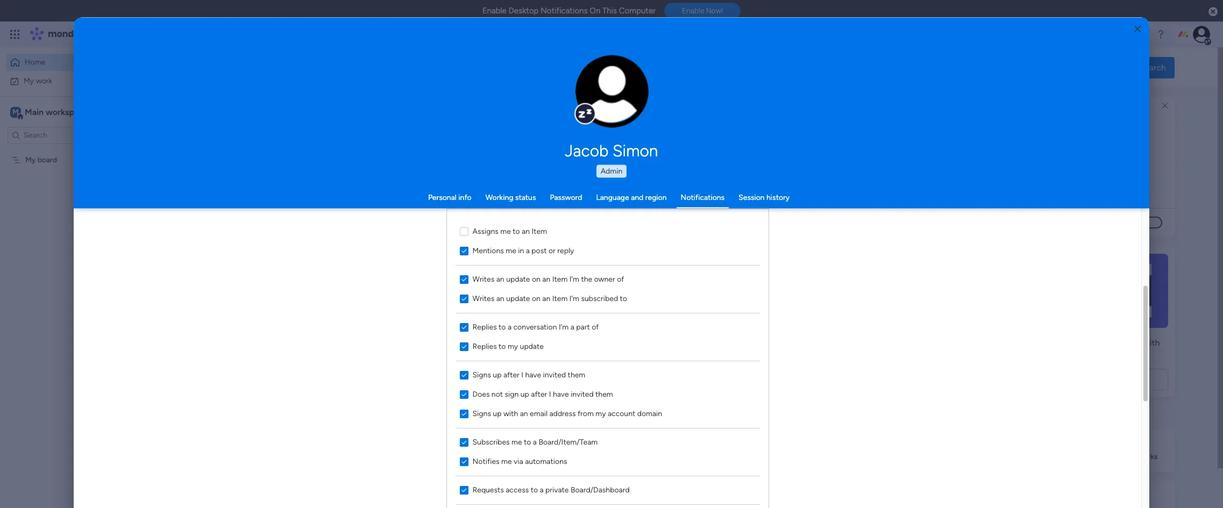 Task type: describe. For each thing, give the bounding box(es) containing it.
a for board/item/team
[[533, 438, 537, 447]]

mentions me in a post or reply
[[473, 246, 574, 255]]

session history link
[[739, 193, 790, 202]]

board inside my board list box
[[37, 155, 57, 164]]

from
[[578, 409, 594, 418]]

1 vertical spatial them
[[596, 390, 613, 399]]

start
[[385, 368, 403, 378]]

workspace image
[[10, 106, 21, 118]]

quick search
[[1115, 62, 1167, 72]]

signs for signs up with an email address from my account domain
[[473, 409, 491, 418]]

language and region link
[[596, 193, 667, 202]]

0 vertical spatial them
[[568, 371, 586, 380]]

update for writes an update on an item i'm subscribed to
[[506, 294, 530, 303]]

requests access to a private board/dashboard
[[473, 486, 630, 495]]

item for the
[[552, 275, 568, 284]]

0 horizontal spatial of
[[592, 323, 599, 332]]

search everything image
[[1132, 29, 1143, 40]]

1 horizontal spatial and
[[631, 193, 644, 202]]

personal info
[[428, 193, 472, 202]]

0 horizontal spatial i
[[522, 371, 524, 380]]

assigns me to an item
[[473, 227, 547, 236]]

jacob
[[565, 141, 609, 160]]

your for boost
[[1045, 338, 1062, 348]]

writes for writes an update on an item i'm the owner of
[[473, 275, 495, 284]]

collaborating
[[405, 368, 456, 378]]

1 horizontal spatial invited
[[571, 390, 594, 399]]

notifications link
[[681, 193, 725, 202]]

mentions
[[473, 246, 504, 255]]

an down mentions
[[497, 275, 505, 284]]

subscribes me to a board/item/team
[[473, 438, 598, 447]]

domain
[[638, 409, 663, 418]]

session
[[739, 193, 765, 202]]

history
[[767, 193, 790, 202]]

computer
[[619, 6, 656, 16]]

my board link
[[207, 131, 358, 252]]

info
[[459, 193, 472, 202]]

jacob simon button
[[464, 141, 760, 160]]

private
[[546, 486, 569, 495]]

replies for replies to a conversation i'm a part of
[[473, 323, 497, 332]]

help center element
[[1014, 481, 1175, 509]]

to right access
[[531, 486, 538, 495]]

an up the mentions me in a post or reply
[[522, 227, 530, 236]]

i'm for subscribed
[[570, 294, 580, 303]]

signs up with an email address from my account domain
[[473, 409, 663, 418]]

my inside my work button
[[24, 76, 34, 85]]

enable for enable desktop notifications
[[1041, 149, 1065, 159]]

my inside my board list box
[[25, 155, 36, 164]]

workspace
[[46, 107, 88, 117]]

region containing assigns me to an item
[[447, 209, 769, 509]]

templates image image
[[1024, 254, 1166, 328]]

0 vertical spatial item
[[532, 227, 547, 236]]

my work button
[[6, 72, 116, 90]]

templates
[[1069, 351, 1108, 361]]

region
[[646, 193, 667, 202]]

to down "replies to a conversation i'm a part of"
[[499, 342, 506, 351]]

a for post
[[526, 246, 530, 255]]

up for with
[[493, 409, 502, 418]]

sign
[[505, 390, 519, 399]]

0 vertical spatial have
[[525, 371, 541, 380]]

replies to a conversation i'm a part of
[[473, 323, 599, 332]]

language and region
[[596, 193, 667, 202]]

profile
[[615, 97, 635, 105]]

Search in workspace field
[[23, 129, 90, 142]]

0 horizontal spatial after
[[504, 371, 520, 380]]

jacob simon image
[[1194, 26, 1211, 43]]

my work
[[24, 76, 52, 85]]

enable now! button
[[665, 3, 741, 19]]

an left the email
[[520, 409, 528, 418]]

working status
[[486, 193, 536, 202]]

0 vertical spatial my
[[508, 342, 518, 351]]

my board inside list box
[[25, 155, 57, 164]]

minutes
[[1111, 338, 1142, 348]]

enable for enable now!
[[682, 7, 705, 15]]

subscribed
[[581, 294, 618, 303]]

made
[[1045, 351, 1067, 361]]

1 horizontal spatial notifications
[[681, 193, 725, 202]]

email
[[530, 409, 548, 418]]

monday.com
[[1093, 453, 1137, 462]]

on for the
[[532, 275, 541, 284]]

board/dashboard
[[571, 486, 630, 495]]

this
[[603, 6, 617, 16]]

an up "replies to a conversation i'm a part of"
[[497, 294, 505, 303]]

boost
[[1020, 338, 1043, 348]]

teammates
[[323, 368, 367, 378]]

conversation
[[514, 323, 557, 332]]

public board image
[[212, 218, 224, 230]]

1 horizontal spatial have
[[553, 390, 569, 399]]

m
[[12, 107, 19, 117]]

post
[[532, 246, 547, 255]]

enable desktop notifications link
[[1041, 148, 1175, 160]]

replies for replies to my update
[[473, 342, 497, 351]]

to right subscribed
[[620, 294, 627, 303]]

address
[[550, 409, 576, 418]]

via
[[514, 457, 523, 466]]

add to favorites image
[[337, 218, 348, 229]]

close image
[[1135, 25, 1141, 33]]

writes an update on an item i'm the owner of
[[473, 275, 624, 284]]

quick search button
[[1098, 57, 1175, 78]]

in inside "region"
[[518, 246, 524, 255]]

on
[[590, 6, 601, 16]]

1 horizontal spatial of
[[617, 275, 624, 284]]

with inside boost your workflow in minutes with ready-made templates
[[1144, 338, 1160, 348]]

assigns
[[473, 227, 499, 236]]

your for invite
[[304, 368, 321, 378]]

requests
[[473, 486, 504, 495]]

monday button
[[28, 20, 172, 48]]

1 vertical spatial i
[[549, 390, 551, 399]]

jacob simon
[[565, 141, 658, 160]]

owner
[[594, 275, 615, 284]]

notifies
[[473, 457, 500, 466]]

session history
[[739, 193, 790, 202]]

notifies me via automations
[[473, 457, 567, 466]]

dapulse x slim image
[[1159, 100, 1172, 112]]



Task type: locate. For each thing, give the bounding box(es) containing it.
0 vertical spatial in
[[518, 246, 524, 255]]

item up post
[[532, 227, 547, 236]]

with inside "region"
[[504, 409, 518, 418]]

0 vertical spatial your
[[1045, 338, 1062, 348]]

1 vertical spatial your
[[304, 368, 321, 378]]

your up the made
[[1045, 338, 1062, 348]]

writes an update on an item i'm subscribed to
[[473, 294, 627, 303]]

now!
[[706, 7, 723, 15]]

reply
[[558, 246, 574, 255]]

personal
[[428, 193, 457, 202]]

your right invite
[[304, 368, 321, 378]]

2 horizontal spatial enable
[[1041, 149, 1065, 159]]

a up replies to my update
[[508, 323, 512, 332]]

admin
[[601, 166, 623, 175]]

up down the not
[[493, 409, 502, 418]]

on
[[532, 275, 541, 284], [532, 294, 541, 303]]

0 vertical spatial and
[[631, 193, 644, 202]]

on down writes an update on an item i'm the owner of
[[532, 294, 541, 303]]

them
[[568, 371, 586, 380], [596, 390, 613, 399]]

with right minutes
[[1144, 338, 1160, 348]]

1 horizontal spatial i
[[549, 390, 551, 399]]

desktop for enable desktop notifications
[[1067, 149, 1097, 159]]

1 vertical spatial i'm
[[570, 294, 580, 303]]

in inside boost your workflow in minutes with ready-made templates
[[1102, 338, 1109, 348]]

board
[[37, 155, 57, 164], [242, 218, 265, 229]]

replies
[[473, 323, 497, 332], [473, 342, 497, 351]]

work
[[36, 76, 52, 85]]

my inside my board link
[[228, 218, 240, 229]]

main
[[25, 107, 44, 117]]

in left minutes
[[1102, 338, 1109, 348]]

my down conversation on the bottom left
[[508, 342, 518, 351]]

enable
[[483, 6, 507, 16], [682, 7, 705, 15], [1041, 149, 1065, 159]]

my down search in workspace field
[[25, 155, 36, 164]]

1 vertical spatial replies
[[473, 342, 497, 351]]

2 vertical spatial notifications
[[681, 193, 725, 202]]

update down the mentions me in a post or reply
[[506, 275, 530, 284]]

1 on from the top
[[532, 275, 541, 284]]

2 signs from the top
[[473, 409, 491, 418]]

1 horizontal spatial desktop
[[1067, 149, 1097, 159]]

how
[[1077, 453, 1091, 462]]

enable desktop notifications
[[1041, 149, 1146, 159]]

learn how monday.com works
[[1056, 453, 1158, 462]]

1 horizontal spatial my board
[[228, 218, 265, 229]]

1 vertical spatial have
[[553, 390, 569, 399]]

invite
[[280, 368, 302, 378]]

a left part
[[571, 323, 575, 332]]

language
[[596, 193, 629, 202]]

me for subscribes
[[512, 438, 522, 447]]

monday
[[48, 28, 85, 40]]

me for mentions
[[506, 246, 516, 255]]

i'm
[[570, 275, 580, 284], [570, 294, 580, 303], [559, 323, 569, 332]]

board inside my board link
[[242, 218, 265, 229]]

signs for signs up after i have invited them
[[473, 371, 491, 380]]

and left region
[[631, 193, 644, 202]]

board/item/team
[[539, 438, 598, 447]]

writes for writes an update on an item i'm subscribed to
[[473, 294, 495, 303]]

my right public board icon
[[228, 218, 240, 229]]

1 vertical spatial notifications
[[1099, 149, 1146, 159]]

change
[[589, 97, 613, 105]]

1 writes from the top
[[473, 275, 495, 284]]

enable for enable desktop notifications on this computer
[[483, 6, 507, 16]]

my left work
[[24, 76, 34, 85]]

1 vertical spatial after
[[531, 390, 547, 399]]

i
[[522, 371, 524, 380], [549, 390, 551, 399]]

not
[[492, 390, 503, 399]]

1 vertical spatial my
[[25, 155, 36, 164]]

signs up 'does'
[[473, 371, 491, 380]]

replies to my update
[[473, 342, 544, 351]]

i'm left subscribed
[[570, 294, 580, 303]]

and left start
[[369, 368, 383, 378]]

1 vertical spatial my board
[[228, 218, 265, 229]]

0 horizontal spatial have
[[525, 371, 541, 380]]

after up sign
[[504, 371, 520, 380]]

1 replies from the top
[[473, 323, 497, 332]]

1 vertical spatial board
[[242, 218, 265, 229]]

0 horizontal spatial notifications
[[541, 6, 588, 16]]

2 vertical spatial update
[[520, 342, 544, 351]]

1 vertical spatial desktop
[[1067, 149, 1097, 159]]

0 horizontal spatial my
[[508, 342, 518, 351]]

1 vertical spatial up
[[521, 390, 529, 399]]

0 vertical spatial my board
[[25, 155, 57, 164]]

a for private
[[540, 486, 544, 495]]

an up writes an update on an item i'm subscribed to
[[543, 275, 551, 284]]

0 vertical spatial my
[[24, 76, 34, 85]]

personal info link
[[428, 193, 472, 202]]

0 horizontal spatial your
[[304, 368, 321, 378]]

with down sign
[[504, 409, 518, 418]]

invited up 'from'
[[571, 390, 594, 399]]

up
[[493, 371, 502, 380], [521, 390, 529, 399], [493, 409, 502, 418]]

2 replies from the top
[[473, 342, 497, 351]]

your
[[1045, 338, 1062, 348], [304, 368, 321, 378]]

0 vertical spatial board
[[37, 155, 57, 164]]

writes
[[473, 275, 495, 284], [473, 294, 495, 303]]

my board down search in workspace field
[[25, 155, 57, 164]]

1 horizontal spatial them
[[596, 390, 613, 399]]

1 vertical spatial invited
[[571, 390, 594, 399]]

1 image
[[1067, 22, 1076, 34]]

to up replies to my update
[[499, 323, 506, 332]]

i up does not sign up after i have invited them
[[522, 371, 524, 380]]

me down the assigns me to an item
[[506, 246, 516, 255]]

working
[[486, 193, 514, 202]]

1 horizontal spatial in
[[1102, 338, 1109, 348]]

2 vertical spatial my
[[228, 218, 240, 229]]

learn
[[1056, 453, 1075, 462]]

have up address in the bottom left of the page
[[553, 390, 569, 399]]

signs down 'does'
[[473, 409, 491, 418]]

i'm left "the"
[[570, 275, 580, 284]]

signs up after i have invited them
[[473, 371, 586, 380]]

status
[[515, 193, 536, 202]]

update up conversation on the bottom left
[[506, 294, 530, 303]]

item up writes an update on an item i'm subscribed to
[[552, 275, 568, 284]]

select product image
[[10, 29, 20, 40]]

item for subscribed
[[552, 294, 568, 303]]

a
[[526, 246, 530, 255], [508, 323, 512, 332], [571, 323, 575, 332], [533, 438, 537, 447], [540, 486, 544, 495]]

0 vertical spatial desktop
[[509, 6, 539, 16]]

after up the email
[[531, 390, 547, 399]]

enable now!
[[682, 7, 723, 15]]

my right 'from'
[[596, 409, 606, 418]]

up right sign
[[521, 390, 529, 399]]

a left the private
[[540, 486, 544, 495]]

simon
[[613, 141, 658, 160]]

1 vertical spatial with
[[504, 409, 518, 418]]

notifications for enable desktop notifications on this computer
[[541, 6, 588, 16]]

my board list box
[[0, 149, 137, 314]]

to up notifies me via automations
[[524, 438, 531, 447]]

up for after
[[493, 371, 502, 380]]

on up writes an update on an item i'm subscribed to
[[532, 275, 541, 284]]

dapulse close image
[[1209, 6, 1218, 17]]

1 vertical spatial signs
[[473, 409, 491, 418]]

home button
[[6, 54, 116, 71]]

enable inside button
[[682, 7, 705, 15]]

have up does not sign up after i have invited them
[[525, 371, 541, 380]]

update down conversation on the bottom left
[[520, 342, 544, 351]]

1 vertical spatial update
[[506, 294, 530, 303]]

0 horizontal spatial board
[[37, 155, 57, 164]]

0 horizontal spatial and
[[369, 368, 383, 378]]

0 vertical spatial notifications
[[541, 6, 588, 16]]

1 horizontal spatial enable
[[682, 7, 705, 15]]

signs
[[473, 371, 491, 380], [473, 409, 491, 418]]

1 vertical spatial on
[[532, 294, 541, 303]]

0 vertical spatial invited
[[543, 371, 566, 380]]

0 vertical spatial on
[[532, 275, 541, 284]]

or
[[549, 246, 556, 255]]

1 signs from the top
[[473, 371, 491, 380]]

i'm left part
[[559, 323, 569, 332]]

notifications inside enable desktop notifications link
[[1099, 149, 1146, 159]]

2 writes from the top
[[473, 294, 495, 303]]

0 horizontal spatial in
[[518, 246, 524, 255]]

ready-
[[1020, 351, 1045, 361]]

0 horizontal spatial desktop
[[509, 6, 539, 16]]

0 vertical spatial signs
[[473, 371, 491, 380]]

me up via
[[512, 438, 522, 447]]

in left post
[[518, 246, 524, 255]]

board right public board icon
[[242, 218, 265, 229]]

me for assigns
[[501, 227, 511, 236]]

i up address in the bottom left of the page
[[549, 390, 551, 399]]

0 horizontal spatial them
[[568, 371, 586, 380]]

desktop for enable desktop notifications on this computer
[[509, 6, 539, 16]]

up up the not
[[493, 371, 502, 380]]

does not sign up after i have invited them
[[473, 390, 613, 399]]

works
[[1138, 453, 1158, 462]]

boost your workflow in minutes with ready-made templates
[[1020, 338, 1160, 361]]

a up automations on the left of the page
[[533, 438, 537, 447]]

0 horizontal spatial invited
[[543, 371, 566, 380]]

workspace selection element
[[10, 106, 90, 120]]

notifications for enable desktop notifications
[[1099, 149, 1146, 159]]

0 vertical spatial replies
[[473, 323, 497, 332]]

invite your teammates and start collaborating
[[280, 368, 456, 378]]

2 on from the top
[[532, 294, 541, 303]]

0 horizontal spatial enable
[[483, 6, 507, 16]]

0 vertical spatial update
[[506, 275, 530, 284]]

replies up 'does'
[[473, 342, 497, 351]]

region
[[447, 209, 769, 509]]

0 vertical spatial i
[[522, 371, 524, 380]]

0 vertical spatial i'm
[[570, 275, 580, 284]]

picture
[[601, 106, 623, 114]]

my
[[24, 76, 34, 85], [25, 155, 36, 164], [228, 218, 240, 229]]

me left via
[[502, 457, 512, 466]]

in
[[518, 246, 524, 255], [1102, 338, 1109, 348]]

to up the mentions me in a post or reply
[[513, 227, 520, 236]]

them up account
[[596, 390, 613, 399]]

invited
[[543, 371, 566, 380], [571, 390, 594, 399]]

of right owner
[[617, 275, 624, 284]]

i'm for the
[[570, 275, 580, 284]]

search
[[1140, 62, 1167, 72]]

them up does not sign up after i have invited them
[[568, 371, 586, 380]]

0 vertical spatial writes
[[473, 275, 495, 284]]

and
[[631, 193, 644, 202], [369, 368, 383, 378]]

access
[[506, 486, 529, 495]]

1 horizontal spatial board
[[242, 218, 265, 229]]

update for writes an update on an item i'm the owner of
[[506, 275, 530, 284]]

1 horizontal spatial with
[[1144, 338, 1160, 348]]

me for notifies
[[502, 457, 512, 466]]

help image
[[1156, 29, 1167, 40]]

replies up replies to my update
[[473, 323, 497, 332]]

0 vertical spatial up
[[493, 371, 502, 380]]

2 vertical spatial up
[[493, 409, 502, 418]]

an down writes an update on an item i'm the owner of
[[543, 294, 551, 303]]

the
[[581, 275, 593, 284]]

1 vertical spatial my
[[596, 409, 606, 418]]

1 vertical spatial item
[[552, 275, 568, 284]]

to
[[513, 227, 520, 236], [620, 294, 627, 303], [499, 323, 506, 332], [499, 342, 506, 351], [524, 438, 531, 447], [531, 486, 538, 495]]

2 horizontal spatial notifications
[[1099, 149, 1146, 159]]

quick
[[1115, 62, 1138, 72]]

change profile picture button
[[576, 55, 649, 128]]

1 vertical spatial in
[[1102, 338, 1109, 348]]

home
[[25, 58, 45, 67]]

a left post
[[526, 246, 530, 255]]

change profile picture
[[589, 97, 635, 114]]

1 vertical spatial writes
[[473, 294, 495, 303]]

on for subscribed
[[532, 294, 541, 303]]

item down writes an update on an item i'm the owner of
[[552, 294, 568, 303]]

main workspace
[[25, 107, 88, 117]]

your inside boost your workflow in minutes with ready-made templates
[[1045, 338, 1062, 348]]

invited up does not sign up after i have invited them
[[543, 371, 566, 380]]

1 horizontal spatial after
[[531, 390, 547, 399]]

1 vertical spatial of
[[592, 323, 599, 332]]

2 vertical spatial i'm
[[559, 323, 569, 332]]

enable desktop notifications on this computer
[[483, 6, 656, 16]]

of
[[617, 275, 624, 284], [592, 323, 599, 332]]

1 horizontal spatial my
[[596, 409, 606, 418]]

working status link
[[486, 193, 536, 202]]

part
[[576, 323, 590, 332]]

automations
[[525, 457, 567, 466]]

have
[[525, 371, 541, 380], [553, 390, 569, 399]]

option
[[0, 150, 137, 152]]

0 vertical spatial after
[[504, 371, 520, 380]]

update
[[506, 275, 530, 284], [506, 294, 530, 303], [520, 342, 544, 351]]

1 vertical spatial and
[[369, 368, 383, 378]]

0 horizontal spatial my board
[[25, 155, 57, 164]]

my
[[508, 342, 518, 351], [596, 409, 606, 418]]

my board right public board icon
[[228, 218, 265, 229]]

me right "assigns"
[[501, 227, 511, 236]]

subscribes
[[473, 438, 510, 447]]

0 vertical spatial of
[[617, 275, 624, 284]]

1 horizontal spatial your
[[1045, 338, 1062, 348]]

0 horizontal spatial with
[[504, 409, 518, 418]]

board down search in workspace field
[[37, 155, 57, 164]]

2 vertical spatial item
[[552, 294, 568, 303]]

of right part
[[592, 323, 599, 332]]

item
[[532, 227, 547, 236], [552, 275, 568, 284], [552, 294, 568, 303]]

does
[[473, 390, 490, 399]]

0 vertical spatial with
[[1144, 338, 1160, 348]]



Task type: vqa. For each thing, say whether or not it's contained in the screenshot.
second on from the top
yes



